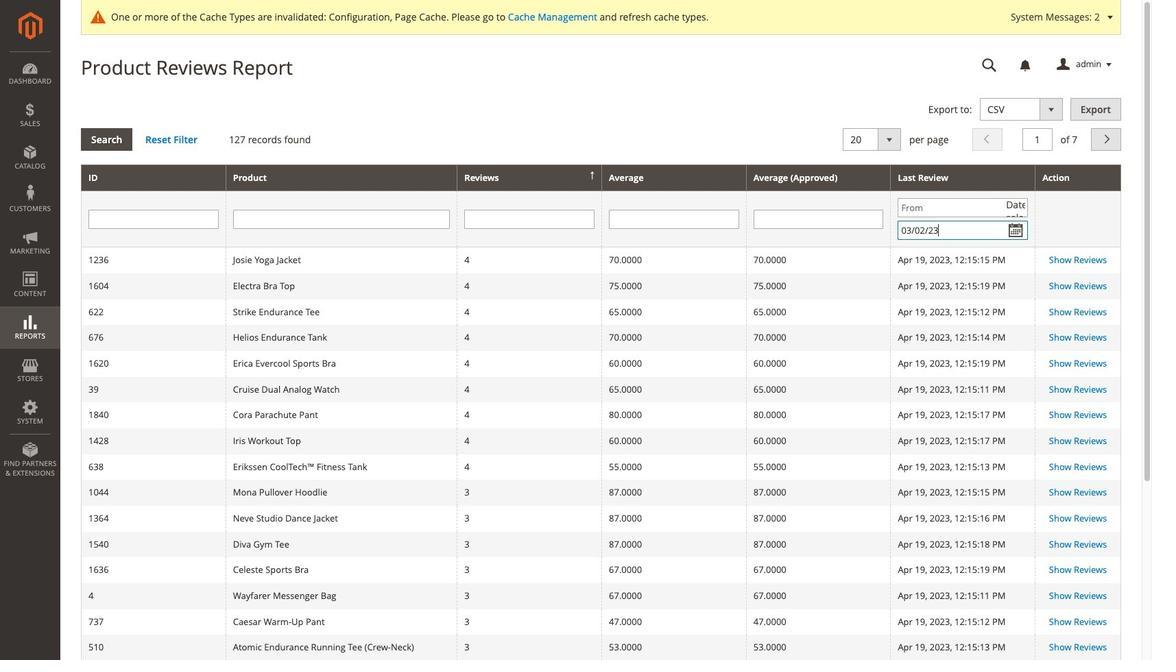 Task type: locate. For each thing, give the bounding box(es) containing it.
To text field
[[898, 221, 1029, 240]]

None text field
[[973, 53, 1007, 77], [89, 210, 219, 229], [233, 210, 450, 229], [465, 210, 595, 229], [609, 210, 739, 229], [973, 53, 1007, 77], [89, 210, 219, 229], [233, 210, 450, 229], [465, 210, 595, 229], [609, 210, 739, 229]]

menu bar
[[0, 51, 60, 485]]

None text field
[[1023, 128, 1053, 151], [754, 210, 884, 229], [1023, 128, 1053, 151], [754, 210, 884, 229]]

magento admin panel image
[[18, 12, 42, 40]]

From text field
[[898, 199, 1029, 218]]



